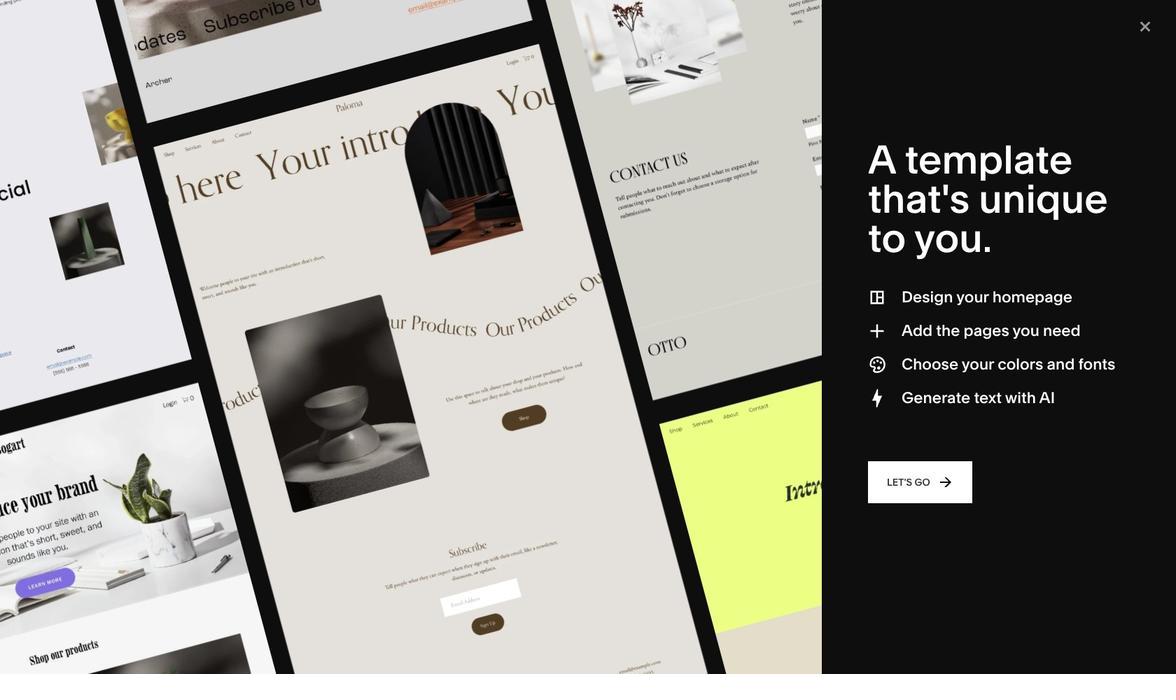 Task type: locate. For each thing, give the bounding box(es) containing it.
website,
[[928, 0, 973, 3]]

(29)
[[249, 361, 277, 380]]

popular designs templates (29)
[[47, 361, 277, 380]]

1 vertical spatial designs
[[199, 316, 231, 327]]

1 horizontal spatial template
[[905, 136, 1073, 183]]

1 horizontal spatial services
[[411, 141, 450, 153]]

1 vertical spatial popular designs
[[167, 316, 231, 327]]

1 vertical spatial popular
[[167, 316, 197, 327]]

& for podcasts
[[531, 162, 538, 174]]

services
[[411, 141, 450, 153], [70, 266, 110, 279]]

your up 'generate text with ai'
[[962, 355, 994, 374]]

1 vertical spatial your
[[962, 355, 994, 374]]

1 horizontal spatial to
[[933, 16, 944, 30]]

1 vertical spatial with
[[1006, 389, 1036, 408]]

1 vertical spatial templates
[[170, 361, 246, 380]]

popular designs link
[[205, 120, 295, 132], [159, 311, 240, 332]]

art & design link
[[205, 162, 276, 174]]

you left can
[[850, 2, 870, 16]]

services up "business"
[[411, 141, 450, 153]]

generate text with ai
[[902, 389, 1055, 408]]

you up the website
[[819, 0, 839, 3]]

you up colors
[[1013, 321, 1040, 340]]

0 vertical spatial with
[[148, 17, 219, 61]]

templates left (29)
[[170, 361, 246, 380]]

and inside whether you need a portfolio website, an online store, or a personal blog, you can use squarespace's customizable and responsive website templates to get started.
[[1071, 2, 1091, 16]]

0 horizontal spatial popular
[[47, 361, 104, 380]]

2 horizontal spatial popular
[[219, 120, 255, 132]]

blog,
[[821, 2, 848, 16]]

a
[[871, 0, 878, 3], [1073, 0, 1080, 3]]

any
[[148, 0, 207, 25]]

1 horizontal spatial a
[[1073, 0, 1080, 3]]

you
[[819, 0, 839, 3], [850, 2, 870, 16], [1013, 321, 1040, 340]]

with inside make any template yours with ease.
[[148, 17, 219, 61]]

design down all templates link
[[229, 162, 262, 174]]

to left get
[[933, 16, 944, 30]]

pages
[[964, 321, 1010, 340]]

popular designs up popular designs templates (29)
[[167, 316, 231, 327]]

0 vertical spatial need
[[842, 0, 869, 3]]

popular designs link up popular designs templates (29)
[[159, 311, 240, 332]]

need up the website
[[842, 0, 869, 3]]

0 horizontal spatial to
[[868, 214, 906, 262]]

template inside a template that's unique to you.
[[905, 136, 1073, 183]]

&
[[681, 141, 688, 153], [221, 162, 227, 174], [531, 162, 538, 174], [408, 183, 415, 195], [237, 204, 243, 216], [554, 225, 560, 237]]

& for beauty
[[237, 204, 243, 216]]

online store
[[70, 119, 127, 132]]

use
[[894, 2, 914, 16]]

0 vertical spatial popular
[[219, 120, 255, 132]]

0 vertical spatial designs
[[257, 120, 295, 132]]

& left non-
[[408, 183, 415, 195]]

templates up art & design link
[[218, 141, 266, 153]]

template
[[215, 0, 366, 25], [905, 136, 1073, 183]]

squarespace's
[[916, 2, 994, 16]]

& right 'art'
[[221, 162, 227, 174]]

and left fonts
[[1047, 355, 1075, 374]]

çimen image
[[420, 395, 746, 674]]

0 vertical spatial popular designs
[[219, 120, 295, 132]]

0 vertical spatial services
[[411, 141, 450, 153]]

0 vertical spatial your
[[957, 288, 989, 307]]

to
[[933, 16, 944, 30], [868, 214, 906, 262]]

local
[[352, 162, 377, 174]]

the
[[937, 321, 960, 340]]

personal
[[772, 2, 818, 16]]

2 horizontal spatial designs
[[257, 120, 295, 132]]

& right media
[[531, 162, 538, 174]]

and
[[1071, 2, 1091, 16], [1047, 355, 1075, 374]]

podcasts
[[540, 162, 583, 174]]

1 vertical spatial template
[[905, 136, 1073, 183]]

popular designs link up all templates link
[[205, 120, 295, 132]]

animals
[[690, 141, 727, 153]]

2 vertical spatial popular
[[47, 361, 104, 380]]

portfolio
[[70, 140, 109, 153]]

services down the "courses"
[[70, 266, 110, 279]]

1 vertical spatial need
[[1043, 321, 1081, 340]]

need inside whether you need a portfolio website, an online store, or a personal blog, you can use squarespace's customizable and responsive website templates to get started.
[[842, 0, 869, 3]]

popular
[[219, 120, 255, 132], [167, 316, 197, 327], [47, 361, 104, 380]]

& right health
[[237, 204, 243, 216]]

1 horizontal spatial designs
[[199, 316, 231, 327]]

started.
[[967, 16, 1008, 30]]

design
[[229, 162, 262, 174], [902, 288, 954, 307]]

0 horizontal spatial services
[[70, 266, 110, 279]]

need
[[842, 0, 869, 3], [1043, 321, 1081, 340]]

popular designs up all templates link
[[219, 120, 295, 132]]

popular designs
[[219, 120, 295, 132], [167, 316, 231, 327]]

0 horizontal spatial designs
[[107, 361, 167, 380]]

0 horizontal spatial with
[[148, 17, 219, 61]]

health & beauty
[[205, 204, 278, 216]]

designs
[[257, 120, 295, 132], [199, 316, 231, 327], [107, 361, 167, 380]]

and right or
[[1071, 2, 1091, 16]]

community & non-profits link
[[352, 183, 483, 195]]

non-
[[417, 183, 441, 195]]

add
[[902, 321, 933, 340]]

let's
[[887, 476, 913, 489]]

to left you.
[[868, 214, 906, 262]]

business
[[380, 162, 421, 174]]

add the pages you need
[[902, 321, 1081, 340]]

0 vertical spatial and
[[1071, 2, 1091, 16]]

you.
[[915, 214, 992, 262]]

& right nature
[[681, 141, 688, 153]]

fashion
[[352, 120, 389, 132]]

a right or
[[1073, 0, 1080, 3]]

0 horizontal spatial need
[[842, 0, 869, 3]]

unique
[[979, 175, 1108, 223]]

0 horizontal spatial a
[[871, 0, 878, 3]]

your
[[957, 288, 989, 307], [962, 355, 994, 374]]

your up pages
[[957, 288, 989, 307]]

nature
[[648, 141, 679, 153]]

a left portfolio
[[871, 0, 878, 3]]

need down the homepage
[[1043, 321, 1081, 340]]

0 horizontal spatial design
[[229, 162, 262, 174]]

local business link
[[352, 162, 435, 174]]

0 horizontal spatial template
[[215, 0, 366, 25]]

events link
[[500, 183, 545, 195]]

design up add
[[902, 288, 954, 307]]

template inside make any template yours with ease.
[[215, 0, 366, 25]]

1 vertical spatial services
[[70, 266, 110, 279]]

responsive
[[772, 16, 830, 30]]

1 horizontal spatial design
[[902, 288, 954, 307]]

2 vertical spatial designs
[[107, 361, 167, 380]]

or
[[1060, 0, 1071, 3]]

2 horizontal spatial you
[[1013, 321, 1040, 340]]

1 vertical spatial to
[[868, 214, 906, 262]]

store
[[103, 119, 127, 132]]

entertainment link
[[352, 225, 431, 237]]

0 vertical spatial template
[[215, 0, 366, 25]]

1 horizontal spatial need
[[1043, 321, 1081, 340]]

0 vertical spatial to
[[933, 16, 944, 30]]

text
[[974, 389, 1002, 408]]



Task type: describe. For each thing, give the bounding box(es) containing it.
real estate & properties link
[[500, 225, 624, 237]]

art
[[205, 162, 218, 174]]

0 horizontal spatial you
[[819, 0, 839, 3]]

& for non-
[[408, 183, 415, 195]]

0 vertical spatial popular designs link
[[205, 120, 295, 132]]

real
[[500, 225, 520, 237]]

let's go
[[887, 476, 930, 489]]

1 horizontal spatial you
[[850, 2, 870, 16]]

your for design
[[957, 288, 989, 307]]

courses
[[70, 245, 109, 258]]

fitness
[[648, 162, 681, 174]]

events
[[500, 183, 531, 195]]

2 a from the left
[[1073, 0, 1080, 3]]

website
[[833, 16, 875, 30]]

fitness link
[[648, 162, 695, 174]]

ai
[[1040, 389, 1055, 408]]

estate
[[523, 225, 551, 237]]

real estate & properties
[[500, 225, 610, 237]]

to inside a template that's unique to you.
[[868, 214, 906, 262]]

travel
[[500, 120, 527, 132]]

nature & animals
[[648, 141, 727, 153]]

beauty
[[246, 204, 278, 216]]

media
[[500, 162, 529, 174]]

design your homepage
[[902, 288, 1073, 307]]

customizable
[[997, 2, 1068, 16]]

community
[[352, 183, 406, 195]]

properties
[[562, 225, 610, 237]]

1 vertical spatial popular designs link
[[159, 311, 240, 332]]

choose your colors and fonts
[[902, 355, 1116, 374]]

to inside whether you need a portfolio website, an online store, or a personal blog, you can use squarespace's customizable and responsive website templates to get started.
[[933, 16, 944, 30]]

health
[[205, 204, 235, 216]]

professional services
[[352, 141, 450, 153]]

online
[[70, 119, 100, 132]]

whether you need a portfolio website, an online store, or a personal blog, you can use squarespace's customizable and responsive website templates to get started.
[[772, 0, 1091, 30]]

0 vertical spatial templates
[[218, 141, 266, 153]]

1 horizontal spatial with
[[1006, 389, 1036, 408]]

homepage
[[993, 288, 1073, 307]]

let's go button
[[868, 462, 973, 504]]

restaurants
[[500, 141, 555, 153]]

art & design
[[205, 162, 262, 174]]

restaurants link
[[500, 141, 569, 153]]

photography link
[[205, 183, 278, 195]]

community & non-profits
[[352, 183, 469, 195]]

local business
[[352, 162, 421, 174]]

travel link
[[500, 120, 541, 132]]

1 horizontal spatial popular
[[167, 316, 197, 327]]

page
[[92, 224, 116, 237]]

fashion link
[[352, 120, 403, 132]]

nature & animals link
[[648, 141, 741, 153]]

reseda image
[[793, 395, 1118, 674]]

ease.
[[227, 17, 316, 61]]

online
[[991, 0, 1024, 3]]

& for animals
[[681, 141, 688, 153]]

& right estate
[[554, 225, 560, 237]]

generate
[[902, 389, 971, 408]]

0 vertical spatial design
[[229, 162, 262, 174]]

memberships
[[70, 161, 134, 174]]

can
[[872, 2, 892, 16]]

1 vertical spatial and
[[1047, 355, 1075, 374]]

templates
[[877, 16, 931, 30]]

choose
[[902, 355, 959, 374]]

entertainment
[[352, 225, 417, 237]]

whether
[[772, 0, 817, 3]]

an
[[976, 0, 989, 3]]

weddings
[[500, 204, 547, 216]]

store,
[[1027, 0, 1057, 3]]

your for choose
[[962, 355, 994, 374]]

professional
[[352, 141, 409, 153]]

fonts
[[1079, 355, 1116, 374]]

a template that's unique to you.
[[868, 136, 1108, 262]]

photography
[[205, 183, 264, 195]]

weddings link
[[500, 204, 561, 216]]

make any template yours with ease.
[[47, 0, 374, 61]]

a
[[868, 136, 896, 183]]

1 vertical spatial design
[[902, 288, 954, 307]]

get
[[947, 16, 964, 30]]

colors
[[998, 355, 1044, 374]]

yours
[[47, 17, 140, 61]]

1 a from the left
[[871, 0, 878, 3]]

all templates
[[205, 141, 266, 153]]

topic
[[205, 96, 230, 106]]

professional services link
[[352, 141, 464, 153]]

emmeline image
[[48, 395, 373, 674]]

one page
[[70, 224, 116, 237]]

all templates link
[[205, 141, 280, 153]]

media & podcasts
[[500, 162, 583, 174]]

media & podcasts link
[[500, 162, 597, 174]]

go
[[915, 476, 930, 489]]

all
[[205, 141, 216, 153]]

profits
[[441, 183, 469, 195]]

scheduling
[[70, 203, 122, 216]]

make
[[47, 0, 139, 25]]

& for design
[[221, 162, 227, 174]]

that's
[[868, 175, 970, 223]]



Task type: vqa. For each thing, say whether or not it's contained in the screenshot.
the rightmost with
yes



